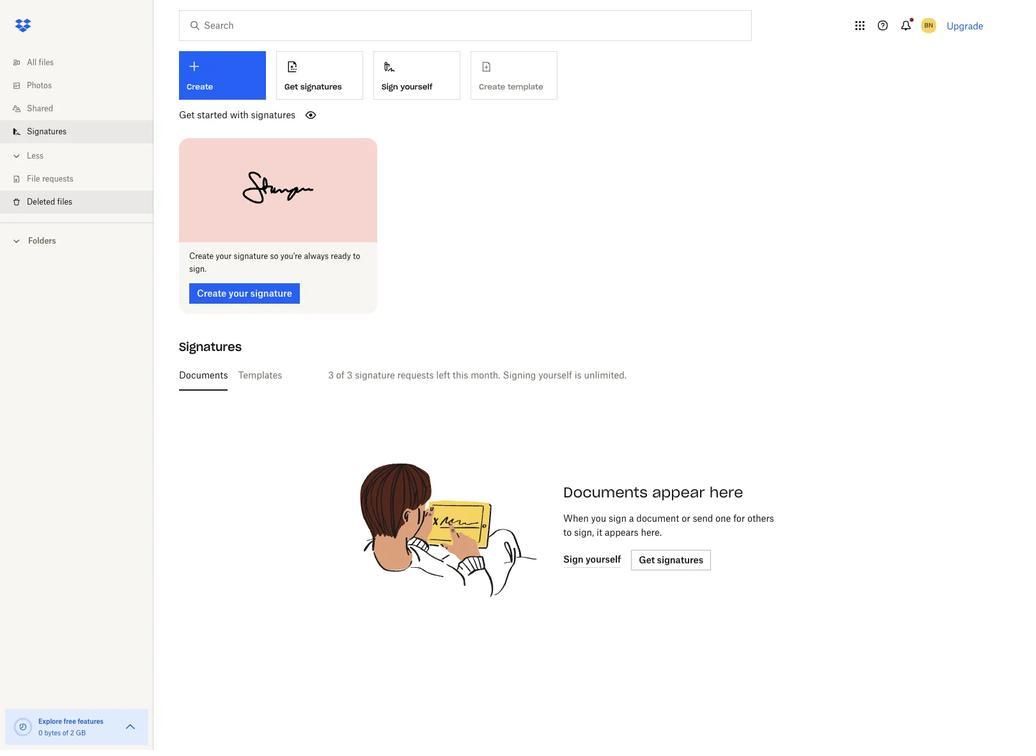 Task type: describe. For each thing, give the bounding box(es) containing it.
deleted files link
[[10, 191, 154, 214]]

1 vertical spatial signatures
[[251, 109, 296, 120]]

bytes
[[44, 729, 61, 737]]

appear
[[653, 483, 705, 501]]

2 vertical spatial yourself
[[586, 554, 621, 565]]

your for create your signature so you're always ready to sign.
[[216, 251, 232, 261]]

for
[[734, 513, 746, 524]]

signature for create your signature
[[251, 288, 292, 298]]

always
[[304, 251, 329, 261]]

ready
[[331, 251, 351, 261]]

free
[[64, 718, 76, 726]]

2 vertical spatial signature
[[355, 370, 395, 380]]

documents tab
[[179, 360, 228, 391]]

of inside tab list
[[336, 370, 345, 380]]

send
[[693, 513, 714, 524]]

explore
[[38, 718, 62, 726]]

0 horizontal spatial sign
[[382, 82, 398, 91]]

signatures list item
[[0, 120, 154, 143]]

1 horizontal spatial sign yourself
[[564, 554, 621, 565]]

so
[[270, 251, 279, 261]]

sign yourself inside button
[[382, 82, 433, 91]]

create for create your signature so you're always ready to sign.
[[189, 251, 214, 261]]

when
[[564, 513, 589, 524]]

2
[[70, 729, 74, 737]]

0 horizontal spatial get signatures button
[[276, 51, 363, 100]]

yourself inside tab list
[[539, 370, 573, 380]]

bn button
[[919, 15, 940, 36]]

to inside when you sign a document or send one for others to sign, it appears here.
[[564, 527, 572, 538]]

get started with signatures
[[179, 109, 296, 120]]

sign
[[609, 513, 627, 524]]

others
[[748, 513, 775, 524]]

3 of 3 signature requests left this month. signing yourself is unlimited.
[[328, 370, 627, 380]]

signatures inside list item
[[27, 127, 67, 136]]

requests inside tab list
[[398, 370, 434, 380]]

gb
[[76, 729, 86, 737]]

shared link
[[10, 97, 154, 120]]

to inside create your signature so you're always ready to sign.
[[353, 251, 360, 261]]

documents for documents
[[179, 370, 228, 380]]

left
[[437, 370, 450, 380]]

quota usage element
[[13, 717, 33, 738]]

deleted files
[[27, 197, 72, 207]]

create button
[[179, 51, 266, 100]]

deleted
[[27, 197, 55, 207]]

when you sign a document or send one for others to sign, it appears here.
[[564, 513, 775, 538]]

photos link
[[10, 74, 154, 97]]

less image
[[10, 150, 23, 163]]

1 vertical spatial sign
[[564, 554, 584, 565]]

all files
[[27, 58, 54, 67]]

create your signature
[[197, 288, 292, 298]]

0 horizontal spatial requests
[[42, 174, 73, 184]]

started
[[197, 109, 228, 120]]

features
[[78, 718, 104, 726]]

this
[[453, 370, 469, 380]]

you
[[591, 513, 607, 524]]

file
[[27, 174, 40, 184]]

signing
[[503, 370, 536, 380]]

one
[[716, 513, 731, 524]]

2 vertical spatial signatures
[[657, 554, 704, 565]]

is
[[575, 370, 582, 380]]

here
[[710, 483, 744, 501]]

your for create your signature
[[229, 288, 248, 298]]

bn
[[925, 21, 934, 29]]

1 vertical spatial get signatures button
[[632, 550, 712, 570]]



Task type: locate. For each thing, give the bounding box(es) containing it.
folders button
[[0, 231, 154, 250]]

create for create your signature
[[197, 288, 227, 298]]

0 horizontal spatial documents
[[179, 370, 228, 380]]

1 horizontal spatial documents
[[564, 483, 648, 501]]

2 horizontal spatial get
[[639, 554, 655, 565]]

0 vertical spatial signatures
[[301, 82, 342, 91]]

all files link
[[10, 51, 154, 74]]

create up sign.
[[189, 251, 214, 261]]

or
[[682, 513, 691, 524]]

file requests link
[[10, 168, 154, 191]]

1 vertical spatial create
[[189, 251, 214, 261]]

2 horizontal spatial yourself
[[586, 554, 621, 565]]

templates
[[238, 370, 282, 380]]

folders
[[28, 236, 56, 246]]

signatures up documents tab
[[179, 339, 242, 354]]

0 vertical spatial sign yourself
[[382, 82, 433, 91]]

your inside create your signature button
[[229, 288, 248, 298]]

it
[[597, 527, 603, 538]]

get signatures
[[285, 82, 342, 91], [639, 554, 704, 565]]

1 horizontal spatial requests
[[398, 370, 434, 380]]

1 vertical spatial get signatures
[[639, 554, 704, 565]]

photos
[[27, 81, 52, 90]]

0 horizontal spatial sign yourself button
[[374, 51, 461, 100]]

0 vertical spatial your
[[216, 251, 232, 261]]

signature
[[234, 251, 268, 261], [251, 288, 292, 298], [355, 370, 395, 380]]

1 horizontal spatial to
[[564, 527, 572, 538]]

1 vertical spatial sign yourself button
[[564, 552, 621, 568]]

0 horizontal spatial get
[[179, 109, 195, 120]]

document
[[637, 513, 680, 524]]

signature for create your signature so you're always ready to sign.
[[234, 251, 268, 261]]

you're
[[281, 251, 302, 261]]

1 horizontal spatial get signatures button
[[632, 550, 712, 570]]

explore free features 0 bytes of 2 gb
[[38, 718, 104, 737]]

create your signature so you're always ready to sign.
[[189, 251, 360, 274]]

1 vertical spatial your
[[229, 288, 248, 298]]

1 vertical spatial files
[[57, 197, 72, 207]]

0 vertical spatial get signatures
[[285, 82, 342, 91]]

documents appear here
[[564, 483, 744, 501]]

unlimited.
[[584, 370, 627, 380]]

sign yourself button
[[374, 51, 461, 100], [564, 552, 621, 568]]

sign
[[382, 82, 398, 91], [564, 554, 584, 565]]

0 vertical spatial signature
[[234, 251, 268, 261]]

0 horizontal spatial sign yourself
[[382, 82, 433, 91]]

all
[[27, 58, 37, 67]]

create down sign.
[[197, 288, 227, 298]]

create inside dropdown button
[[187, 82, 213, 91]]

files inside deleted files link
[[57, 197, 72, 207]]

1 vertical spatial requests
[[398, 370, 434, 380]]

your inside create your signature so you're always ready to sign.
[[216, 251, 232, 261]]

deleted files list item
[[0, 191, 154, 214]]

with
[[230, 109, 249, 120]]

files inside all files link
[[39, 58, 54, 67]]

0 vertical spatial requests
[[42, 174, 73, 184]]

to
[[353, 251, 360, 261], [564, 527, 572, 538]]

1 horizontal spatial 3
[[347, 370, 353, 380]]

0 vertical spatial create
[[187, 82, 213, 91]]

requests right file
[[42, 174, 73, 184]]

documents
[[179, 370, 228, 380], [564, 483, 648, 501]]

documents up you
[[564, 483, 648, 501]]

1 vertical spatial to
[[564, 527, 572, 538]]

0 vertical spatial sign yourself button
[[374, 51, 461, 100]]

2 vertical spatial create
[[197, 288, 227, 298]]

Search text field
[[204, 19, 726, 33]]

month.
[[471, 370, 501, 380]]

create up started
[[187, 82, 213, 91]]

create inside create your signature so you're always ready to sign.
[[189, 251, 214, 261]]

tab list containing documents
[[179, 360, 979, 391]]

0 vertical spatial get signatures button
[[276, 51, 363, 100]]

files for deleted files
[[57, 197, 72, 207]]

create inside button
[[197, 288, 227, 298]]

files right deleted
[[57, 197, 72, 207]]

1 horizontal spatial signatures
[[301, 82, 342, 91]]

create your signature button
[[189, 283, 300, 304]]

appears
[[605, 527, 639, 538]]

0 vertical spatial files
[[39, 58, 54, 67]]

2 horizontal spatial signatures
[[657, 554, 704, 565]]

of
[[336, 370, 345, 380], [63, 729, 68, 737]]

your down create your signature so you're always ready to sign.
[[229, 288, 248, 298]]

templates tab
[[238, 360, 282, 391]]

your
[[216, 251, 232, 261], [229, 288, 248, 298]]

to right "ready"
[[353, 251, 360, 261]]

less
[[27, 151, 44, 161]]

requests
[[42, 174, 73, 184], [398, 370, 434, 380]]

get left started
[[179, 109, 195, 120]]

here.
[[641, 527, 662, 538]]

0 vertical spatial of
[[336, 370, 345, 380]]

1 horizontal spatial get
[[285, 82, 298, 91]]

1 3 from the left
[[328, 370, 334, 380]]

1 horizontal spatial files
[[57, 197, 72, 207]]

0
[[38, 729, 43, 737]]

1 vertical spatial of
[[63, 729, 68, 737]]

get down "here."
[[639, 554, 655, 565]]

2 vertical spatial get
[[639, 554, 655, 565]]

get
[[285, 82, 298, 91], [179, 109, 195, 120], [639, 554, 655, 565]]

0 vertical spatial signatures
[[27, 127, 67, 136]]

files right the all
[[39, 58, 54, 67]]

signature inside create your signature so you're always ready to sign.
[[234, 251, 268, 261]]

list
[[0, 44, 154, 223]]

tab list
[[179, 360, 979, 391]]

0 horizontal spatial signatures
[[27, 127, 67, 136]]

1 horizontal spatial get signatures
[[639, 554, 704, 565]]

get signatures button
[[276, 51, 363, 100], [632, 550, 712, 570]]

signatures link
[[10, 120, 154, 143]]

create
[[187, 82, 213, 91], [189, 251, 214, 261], [197, 288, 227, 298]]

0 horizontal spatial yourself
[[401, 82, 433, 91]]

0 vertical spatial to
[[353, 251, 360, 261]]

file requests
[[27, 174, 73, 184]]

signatures down shared
[[27, 127, 67, 136]]

0 vertical spatial get
[[285, 82, 298, 91]]

shared
[[27, 104, 53, 113]]

files
[[39, 58, 54, 67], [57, 197, 72, 207]]

create for create
[[187, 82, 213, 91]]

upgrade
[[947, 20, 984, 31]]

documents inside tab list
[[179, 370, 228, 380]]

documents for documents appear here
[[564, 483, 648, 501]]

signatures
[[301, 82, 342, 91], [251, 109, 296, 120], [657, 554, 704, 565]]

1 vertical spatial signatures
[[179, 339, 242, 354]]

1 horizontal spatial sign
[[564, 554, 584, 565]]

requests left 'left'
[[398, 370, 434, 380]]

0 vertical spatial yourself
[[401, 82, 433, 91]]

0 horizontal spatial to
[[353, 251, 360, 261]]

0 horizontal spatial signatures
[[251, 109, 296, 120]]

sign yourself
[[382, 82, 433, 91], [564, 554, 621, 565]]

2 3 from the left
[[347, 370, 353, 380]]

documents left "templates"
[[179, 370, 228, 380]]

1 vertical spatial documents
[[564, 483, 648, 501]]

a
[[629, 513, 634, 524]]

0 horizontal spatial files
[[39, 58, 54, 67]]

1 vertical spatial sign yourself
[[564, 554, 621, 565]]

1 vertical spatial yourself
[[539, 370, 573, 380]]

of inside explore free features 0 bytes of 2 gb
[[63, 729, 68, 737]]

1 vertical spatial signature
[[251, 288, 292, 298]]

to down when
[[564, 527, 572, 538]]

1 horizontal spatial yourself
[[539, 370, 573, 380]]

signatures
[[27, 127, 67, 136], [179, 339, 242, 354]]

0 horizontal spatial 3
[[328, 370, 334, 380]]

0 horizontal spatial of
[[63, 729, 68, 737]]

sign,
[[575, 527, 595, 538]]

your up create your signature
[[216, 251, 232, 261]]

upgrade link
[[947, 20, 984, 31]]

files for all files
[[39, 58, 54, 67]]

0 vertical spatial documents
[[179, 370, 228, 380]]

0 horizontal spatial get signatures
[[285, 82, 342, 91]]

3
[[328, 370, 334, 380], [347, 370, 353, 380]]

signature inside button
[[251, 288, 292, 298]]

1 vertical spatial get
[[179, 109, 195, 120]]

get up get started with signatures
[[285, 82, 298, 91]]

1 horizontal spatial of
[[336, 370, 345, 380]]

list containing all files
[[0, 44, 154, 223]]

sign.
[[189, 264, 207, 274]]

0 vertical spatial sign
[[382, 82, 398, 91]]

yourself
[[401, 82, 433, 91], [539, 370, 573, 380], [586, 554, 621, 565]]

1 horizontal spatial sign yourself button
[[564, 552, 621, 568]]

dropbox image
[[10, 13, 36, 38]]

1 horizontal spatial signatures
[[179, 339, 242, 354]]



Task type: vqa. For each thing, say whether or not it's contained in the screenshot.
Less
yes



